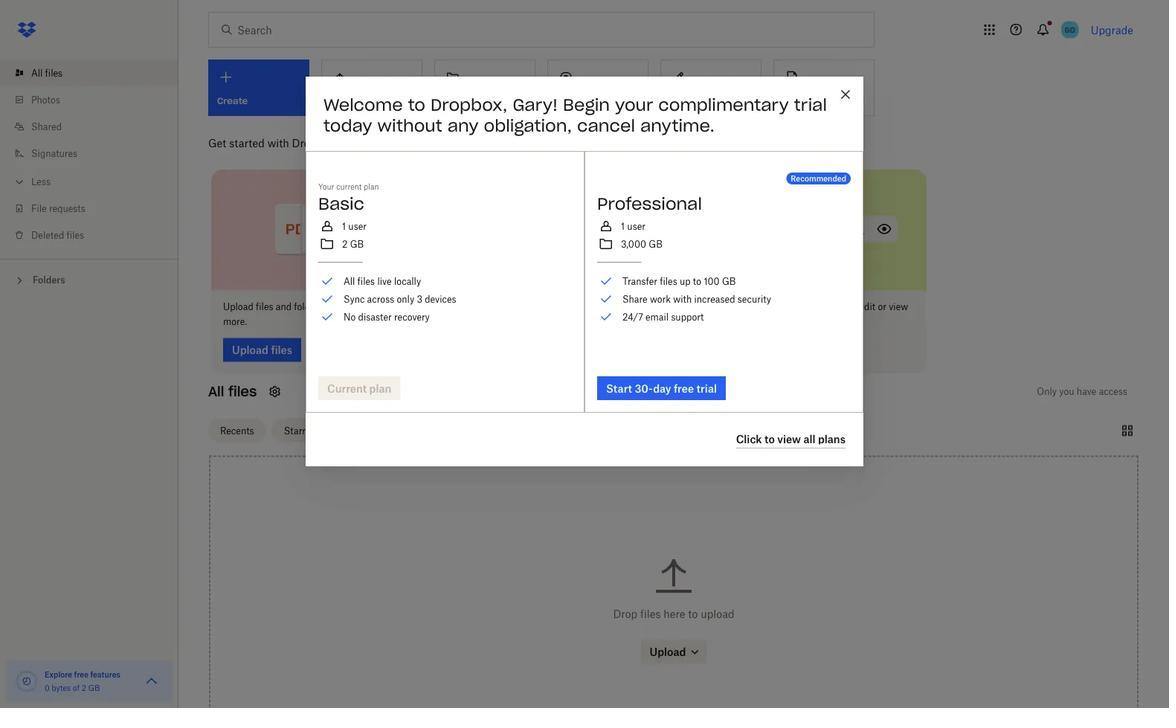 Task type: vqa. For each thing, say whether or not it's contained in the screenshot.
'Quota usage' progress bar
no



Task type: describe. For each thing, give the bounding box(es) containing it.
no disaster recovery
[[344, 312, 430, 323]]

view inside button
[[778, 433, 802, 446]]

sync across only 3 devices
[[344, 294, 457, 305]]

free inside button
[[674, 382, 694, 395]]

1 user for basic
[[342, 221, 367, 232]]

edit
[[671, 95, 688, 107]]

deleted
[[31, 230, 64, 241]]

across
[[367, 294, 395, 305]]

started
[[229, 137, 265, 149]]

gb down basic
[[350, 239, 364, 250]]

signatures
[[802, 95, 850, 107]]

signatures
[[31, 148, 77, 159]]

free inside "explore free features 0 bytes of 2 gb"
[[74, 670, 89, 679]]

access.
[[708, 316, 739, 327]]

files right deleted
[[67, 230, 84, 241]]

with for started
[[268, 137, 289, 149]]

current
[[337, 182, 362, 191]]

sync
[[344, 294, 365, 305]]

files up recents button
[[228, 383, 257, 400]]

record button
[[548, 60, 649, 116]]

welcome
[[324, 95, 403, 115]]

desktop
[[507, 301, 541, 313]]

today
[[324, 115, 373, 136]]

2 gb
[[342, 239, 364, 250]]

2 and from the left
[[407, 301, 423, 313]]

dialog containing welcome to dropbox, gary! begin your complimentary trial today without any obligation, cancel anytime.
[[306, 77, 864, 467]]

anyone
[[777, 301, 807, 313]]

start 30-day free trial
[[607, 382, 717, 395]]

of
[[73, 684, 80, 693]]

get for get started with dropbox
[[208, 137, 227, 149]]

dropbox
[[292, 137, 334, 149]]

sign,
[[385, 301, 405, 313]]

plan
[[364, 182, 379, 191]]

bytes
[[52, 684, 71, 693]]

folders button
[[0, 269, 179, 291]]

file requests link
[[12, 195, 179, 222]]

3,000
[[621, 239, 647, 250]]

requests
[[49, 203, 85, 214]]

explore free features 0 bytes of 2 gb
[[45, 670, 120, 693]]

all files list item
[[0, 60, 179, 86]]

locally
[[394, 276, 421, 287]]

to right up
[[694, 276, 702, 287]]

anytime.
[[641, 115, 715, 136]]

disaster
[[358, 312, 392, 323]]

welcome to dropbox, gary! begin your complimentary trial today without any obligation, cancel anytime.
[[324, 95, 828, 136]]

upgrade
[[1092, 23, 1134, 36]]

1 for professional
[[621, 221, 625, 232]]

to right "here"
[[689, 608, 698, 621]]

files left up
[[660, 276, 678, 287]]

1 and from the left
[[276, 301, 292, 313]]

upload
[[701, 608, 735, 621]]

dropbox image
[[12, 15, 42, 45]]

photos link
[[12, 86, 179, 113]]

gb inside "explore free features 0 bytes of 2 gb"
[[88, 684, 100, 693]]

install on desktop to work on files offline and stay synced.
[[466, 301, 655, 327]]

share,
[[357, 301, 382, 313]]

synced.
[[486, 316, 518, 327]]

shared
[[31, 121, 62, 132]]

access
[[1100, 386, 1128, 397]]

only
[[1038, 386, 1058, 397]]

your current plan
[[319, 182, 379, 191]]

view inside share files with anyone and control edit or view access.
[[889, 301, 909, 313]]

trial inside welcome to dropbox, gary! begin your complimentary trial today without any obligation, cancel anytime.
[[795, 95, 828, 115]]

24/7
[[623, 312, 644, 323]]

file
[[31, 203, 47, 214]]

work inside install on desktop to work on files offline and stay synced.
[[554, 301, 575, 313]]

starred
[[284, 425, 316, 437]]

install
[[466, 301, 492, 313]]

starred button
[[272, 419, 328, 443]]

get for get signatures
[[784, 95, 799, 107]]

share work with increased security
[[623, 294, 772, 305]]

dropbox,
[[431, 95, 508, 115]]

share files with anyone and control edit or view access.
[[708, 301, 909, 327]]

2 on from the left
[[578, 301, 588, 313]]

no
[[344, 312, 356, 323]]

and inside install on desktop to work on files offline and stay synced.
[[639, 301, 655, 313]]

3,000 gb
[[621, 239, 663, 250]]

features
[[90, 670, 120, 679]]

plans
[[819, 433, 846, 446]]

you
[[1060, 386, 1075, 397]]

to inside the upload files and folders to edit, share, sign, and more.
[[326, 301, 334, 313]]

deleted files link
[[12, 222, 179, 249]]

devices
[[425, 294, 457, 305]]

files left the live
[[358, 276, 375, 287]]

professional
[[598, 194, 702, 214]]

your
[[616, 95, 654, 115]]

create folder button
[[435, 60, 536, 116]]

or
[[878, 301, 887, 313]]

transfer
[[623, 276, 658, 287]]

less image
[[12, 175, 27, 189]]

basic
[[319, 194, 365, 214]]

upgrade link
[[1092, 23, 1134, 36]]

folders
[[294, 301, 323, 313]]



Task type: locate. For each thing, give the bounding box(es) containing it.
get left started
[[208, 137, 227, 149]]

trial up recommended
[[795, 95, 828, 115]]

file requests
[[31, 203, 85, 214]]

0 horizontal spatial 1
[[342, 221, 346, 232]]

0 vertical spatial all
[[31, 67, 43, 79]]

to inside install on desktop to work on files offline and stay synced.
[[543, 301, 552, 313]]

support
[[672, 312, 704, 323]]

0 vertical spatial trial
[[795, 95, 828, 115]]

1 horizontal spatial free
[[674, 382, 694, 395]]

share up 24/7
[[623, 294, 648, 305]]

0 horizontal spatial 1 user
[[342, 221, 367, 232]]

work inside dialog
[[650, 294, 671, 305]]

live
[[378, 276, 392, 287]]

any
[[448, 115, 479, 136]]

files up photos
[[45, 67, 63, 79]]

share inside share files with anyone and control edit or view access.
[[708, 301, 734, 313]]

pdf
[[691, 95, 708, 107]]

files right upload
[[256, 301, 274, 313]]

without
[[378, 115, 443, 136]]

start 30-day free trial button
[[598, 377, 726, 401]]

1 for basic
[[342, 221, 346, 232]]

files inside the upload files and folders to edit, share, sign, and more.
[[256, 301, 274, 313]]

on up the synced.
[[494, 301, 505, 313]]

create folder
[[444, 95, 505, 107]]

get started with dropbox
[[208, 137, 334, 149]]

0 vertical spatial view
[[889, 301, 909, 313]]

share for share work with increased security
[[623, 294, 648, 305]]

to left edit,
[[326, 301, 334, 313]]

0 vertical spatial free
[[674, 382, 694, 395]]

edit pdf button
[[661, 60, 762, 116]]

list containing all files
[[0, 51, 179, 259]]

files
[[45, 67, 63, 79], [67, 230, 84, 241], [358, 276, 375, 287], [660, 276, 678, 287], [256, 301, 274, 313], [590, 301, 608, 313], [736, 301, 753, 313], [228, 383, 257, 400], [641, 608, 661, 621]]

work
[[650, 294, 671, 305], [554, 301, 575, 313]]

on left offline
[[578, 301, 588, 313]]

all files up photos
[[31, 67, 63, 79]]

all files link
[[12, 60, 179, 86]]

cancel
[[578, 115, 636, 136]]

all up recents button
[[208, 383, 224, 400]]

gb right the 3,000
[[649, 239, 663, 250]]

all inside "link"
[[31, 67, 43, 79]]

1
[[342, 221, 346, 232], [621, 221, 625, 232]]

view right or
[[889, 301, 909, 313]]

and
[[276, 301, 292, 313], [407, 301, 423, 313], [639, 301, 655, 313], [810, 301, 826, 313]]

less
[[31, 176, 51, 187]]

get inside get signatures button
[[784, 95, 799, 107]]

1 vertical spatial get
[[208, 137, 227, 149]]

0 horizontal spatial get
[[208, 137, 227, 149]]

files left offline
[[590, 301, 608, 313]]

0 horizontal spatial on
[[494, 301, 505, 313]]

only you have access
[[1038, 386, 1128, 397]]

free
[[674, 382, 694, 395], [74, 670, 89, 679]]

here
[[664, 608, 686, 621]]

upload
[[223, 301, 254, 313]]

to right desktop
[[543, 301, 552, 313]]

1 vertical spatial all
[[344, 276, 355, 287]]

with left anyone
[[756, 301, 774, 313]]

on
[[494, 301, 505, 313], [578, 301, 588, 313]]

all up sync at the top left
[[344, 276, 355, 287]]

0 horizontal spatial user
[[349, 221, 367, 232]]

to inside welcome to dropbox, gary! begin your complimentary trial today without any obligation, cancel anytime.
[[408, 95, 426, 115]]

1 up 2 gb
[[342, 221, 346, 232]]

explore
[[45, 670, 72, 679]]

0 horizontal spatial view
[[778, 433, 802, 446]]

stay
[[466, 316, 484, 327]]

folders
[[33, 275, 65, 286]]

begin
[[563, 95, 610, 115]]

with inside share files with anyone and control edit or view access.
[[756, 301, 774, 313]]

shared link
[[12, 113, 179, 140]]

1 user from the left
[[349, 221, 367, 232]]

2 1 user from the left
[[621, 221, 646, 232]]

1 1 user from the left
[[342, 221, 367, 232]]

work up 24/7 email support
[[650, 294, 671, 305]]

folder
[[478, 95, 505, 107]]

more.
[[223, 316, 247, 327]]

to inside button
[[765, 433, 775, 446]]

get left signatures
[[784, 95, 799, 107]]

gb down 'features'
[[88, 684, 100, 693]]

files inside "link"
[[45, 67, 63, 79]]

signatures link
[[12, 140, 179, 167]]

list
[[0, 51, 179, 259]]

1 up the 3,000
[[621, 221, 625, 232]]

to
[[408, 95, 426, 115], [694, 276, 702, 287], [326, 301, 334, 313], [543, 301, 552, 313], [765, 433, 775, 446], [689, 608, 698, 621]]

trial inside button
[[697, 382, 717, 395]]

create
[[444, 95, 475, 107]]

3
[[417, 294, 423, 305]]

record
[[557, 95, 590, 107]]

1 vertical spatial view
[[778, 433, 802, 446]]

4 and from the left
[[810, 301, 826, 313]]

get signatures
[[784, 95, 850, 107]]

start
[[607, 382, 633, 395]]

0 horizontal spatial 2
[[82, 684, 86, 693]]

0 horizontal spatial work
[[554, 301, 575, 313]]

2 user from the left
[[628, 221, 646, 232]]

1 horizontal spatial all
[[208, 383, 224, 400]]

2 1 from the left
[[621, 221, 625, 232]]

up
[[680, 276, 691, 287]]

dialog
[[306, 77, 864, 467]]

1 user
[[342, 221, 367, 232], [621, 221, 646, 232]]

0 horizontal spatial all
[[31, 67, 43, 79]]

user for professional
[[628, 221, 646, 232]]

0 horizontal spatial free
[[74, 670, 89, 679]]

and left the control
[[810, 301, 826, 313]]

quota usage element
[[15, 670, 39, 694]]

edit pdf
[[671, 95, 708, 107]]

user up 2 gb
[[349, 221, 367, 232]]

user for basic
[[349, 221, 367, 232]]

1 user up 2 gb
[[342, 221, 367, 232]]

get
[[784, 95, 799, 107], [208, 137, 227, 149]]

transfer files up to 100 gb
[[623, 276, 736, 287]]

drop files here to upload
[[614, 608, 735, 621]]

1 horizontal spatial share
[[708, 301, 734, 313]]

increased
[[695, 294, 736, 305]]

0 horizontal spatial trial
[[697, 382, 717, 395]]

1 horizontal spatial trial
[[795, 95, 828, 115]]

2 inside dialog
[[342, 239, 348, 250]]

share for share files with anyone and control edit or view access.
[[708, 301, 734, 313]]

with down up
[[674, 294, 692, 305]]

have
[[1078, 386, 1097, 397]]

recovery
[[394, 312, 430, 323]]

1 horizontal spatial 2
[[342, 239, 348, 250]]

view
[[889, 301, 909, 313], [778, 433, 802, 446]]

1 horizontal spatial on
[[578, 301, 588, 313]]

2 inside "explore free features 0 bytes of 2 gb"
[[82, 684, 86, 693]]

offline
[[610, 301, 637, 313]]

1 user for professional
[[621, 221, 646, 232]]

0 horizontal spatial all files
[[31, 67, 63, 79]]

get signatures button
[[774, 60, 875, 116]]

0
[[45, 684, 50, 693]]

edit,
[[336, 301, 355, 313]]

30-
[[635, 382, 654, 395]]

recents button
[[208, 419, 266, 443]]

0 vertical spatial 2
[[342, 239, 348, 250]]

and right offline
[[639, 301, 655, 313]]

gb right 100 on the right top of page
[[723, 276, 736, 287]]

all
[[804, 433, 816, 446]]

all files inside all files "link"
[[31, 67, 63, 79]]

with right started
[[268, 137, 289, 149]]

share up the access.
[[708, 301, 734, 313]]

upload files and folders to edit, share, sign, and more.
[[223, 301, 423, 327]]

free up of at bottom
[[74, 670, 89, 679]]

1 horizontal spatial view
[[889, 301, 909, 313]]

with for files
[[756, 301, 774, 313]]

24/7 email support
[[623, 312, 704, 323]]

with
[[268, 137, 289, 149], [674, 294, 692, 305], [756, 301, 774, 313]]

1 horizontal spatial with
[[674, 294, 692, 305]]

2 down basic
[[342, 239, 348, 250]]

deleted files
[[31, 230, 84, 241]]

0 horizontal spatial with
[[268, 137, 289, 149]]

1 on from the left
[[494, 301, 505, 313]]

1 horizontal spatial all files
[[208, 383, 257, 400]]

1 vertical spatial trial
[[697, 382, 717, 395]]

files left "here"
[[641, 608, 661, 621]]

1 horizontal spatial 1
[[621, 221, 625, 232]]

recents
[[220, 425, 254, 437]]

drop
[[614, 608, 638, 621]]

1 vertical spatial 2
[[82, 684, 86, 693]]

trial right day
[[697, 382, 717, 395]]

work right desktop
[[554, 301, 575, 313]]

1 horizontal spatial get
[[784, 95, 799, 107]]

1 horizontal spatial user
[[628, 221, 646, 232]]

2 horizontal spatial all
[[344, 276, 355, 287]]

all files live locally
[[344, 276, 421, 287]]

all inside dialog
[[344, 276, 355, 287]]

to right click
[[765, 433, 775, 446]]

1 horizontal spatial work
[[650, 294, 671, 305]]

1 vertical spatial all files
[[208, 383, 257, 400]]

complimentary
[[659, 95, 789, 115]]

files inside share files with anyone and control edit or view access.
[[736, 301, 753, 313]]

1 horizontal spatial 1 user
[[621, 221, 646, 232]]

view left 'all'
[[778, 433, 802, 446]]

100
[[704, 276, 720, 287]]

all up photos
[[31, 67, 43, 79]]

2 right of at bottom
[[82, 684, 86, 693]]

trial
[[795, 95, 828, 115], [697, 382, 717, 395]]

files inside install on desktop to work on files offline and stay synced.
[[590, 301, 608, 313]]

0 vertical spatial get
[[784, 95, 799, 107]]

click to view all plans button
[[737, 431, 846, 449]]

free right day
[[674, 382, 694, 395]]

1 user up the 3,000
[[621, 221, 646, 232]]

gary!
[[513, 95, 558, 115]]

1 vertical spatial free
[[74, 670, 89, 679]]

email
[[646, 312, 669, 323]]

all files up recents button
[[208, 383, 257, 400]]

and left folders
[[276, 301, 292, 313]]

3 and from the left
[[639, 301, 655, 313]]

click to view all plans
[[737, 433, 846, 446]]

with for work
[[674, 294, 692, 305]]

2 vertical spatial all
[[208, 383, 224, 400]]

and inside share files with anyone and control edit or view access.
[[810, 301, 826, 313]]

recommended
[[791, 174, 847, 183]]

control
[[828, 301, 857, 313]]

2 horizontal spatial with
[[756, 301, 774, 313]]

user up the 3,000
[[628, 221, 646, 232]]

to left create
[[408, 95, 426, 115]]

and right sign,
[[407, 301, 423, 313]]

0 vertical spatial all files
[[31, 67, 63, 79]]

0 horizontal spatial share
[[623, 294, 648, 305]]

1 1 from the left
[[342, 221, 346, 232]]

files up the access.
[[736, 301, 753, 313]]



